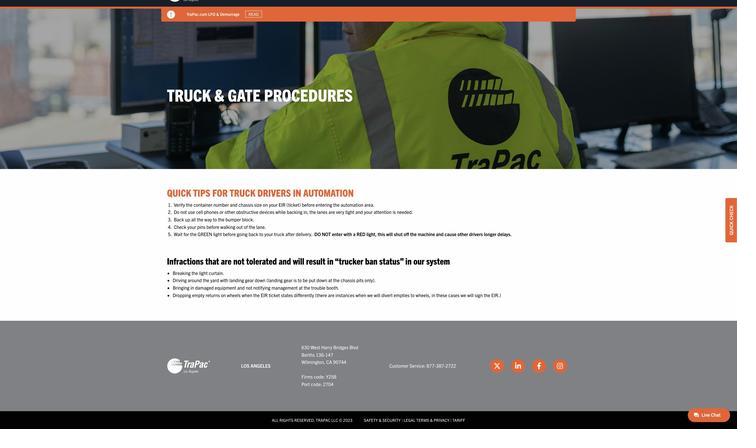 Task type: locate. For each thing, give the bounding box(es) containing it.
1 horizontal spatial with
[[344, 231, 352, 237]]

for up number at the left top of the page
[[212, 186, 228, 199]]

automation
[[303, 186, 354, 199]]

infractions
[[167, 255, 204, 267]]

verify the container number and chassis size on your eir (ticket) before entering the automation area. do not use cell phones or other obstructive devices while backing in, the lanes are very tight and your attention is needed. back up all the way to the bumper block. check your pins before walking out of the lane. wait for the green light before going back to your truck after delivery. do not enter with a red light, this will shut off the machine and cause other drivers longer delays.
[[173, 202, 512, 237]]

1 horizontal spatial down
[[317, 277, 327, 283]]

0 vertical spatial on
[[263, 202, 268, 208]]

banner containing trapac.com lfd & demurrage
[[0, 0, 737, 22]]

not inside breaking the light curtain. driving around the yard with landing gear down (landing gear is to be put down at the chassis pits only). bringing in damaged equipment and not notifying management at the trouble booth. dropping empty returns on wheels when the eir ticket states differently (there are instances when we will divert empties to wheels, in these cases we will sign the eir.)
[[246, 285, 252, 291]]

0 horizontal spatial quick
[[167, 186, 191, 199]]

light up around
[[199, 270, 208, 276]]

1 horizontal spatial truck
[[230, 186, 256, 199]]

privacy
[[434, 418, 450, 423]]

truck
[[274, 231, 284, 237]]

quick check
[[729, 205, 734, 235]]

will right this on the right bottom
[[386, 231, 393, 237]]

not up landing
[[233, 255, 245, 267]]

1 vertical spatial truck
[[230, 186, 256, 199]]

0 horizontal spatial chassis
[[239, 202, 253, 208]]

are inside breaking the light curtain. driving around the yard with landing gear down (landing gear is to be put down at the chassis pits only). bringing in damaged equipment and not notifying management at the trouble booth. dropping empty returns on wheels when the eir ticket states differently (there are instances when we will divert empties to wheels, in these cases we will sign the eir.)
[[328, 292, 335, 298]]

we right cases
[[461, 292, 466, 298]]

gear up management
[[284, 277, 293, 283]]

0 vertical spatial chassis
[[239, 202, 253, 208]]

the up very
[[333, 202, 340, 208]]

chassis up obstructive
[[239, 202, 253, 208]]

ban
[[365, 255, 378, 267]]

0 horizontal spatial check
[[174, 224, 186, 230]]

code:
[[314, 374, 325, 380], [311, 381, 322, 387]]

drivers
[[257, 186, 291, 199]]

will left divert
[[374, 292, 380, 298]]

is left needed.
[[393, 209, 396, 215]]

1 horizontal spatial not
[[233, 255, 245, 267]]

out
[[236, 224, 243, 230]]

attention
[[374, 209, 392, 215]]

to left be
[[298, 277, 302, 283]]

1 vertical spatial for
[[184, 231, 189, 237]]

0 vertical spatial with
[[344, 231, 352, 237]]

llc
[[332, 418, 338, 423]]

chassis
[[239, 202, 253, 208], [341, 277, 355, 283]]

1 horizontal spatial chassis
[[341, 277, 355, 283]]

returns
[[206, 292, 220, 298]]

use
[[188, 209, 195, 215]]

1 horizontal spatial we
[[461, 292, 466, 298]]

1 vertical spatial on
[[221, 292, 226, 298]]

with up equipment
[[220, 277, 228, 283]]

1 vertical spatial chassis
[[341, 277, 355, 283]]

down up notifying in the left of the page
[[255, 277, 266, 283]]

area.
[[365, 202, 375, 208]]

procedures
[[264, 84, 353, 105]]

needed.
[[397, 209, 413, 215]]

0 vertical spatial quick
[[167, 186, 191, 199]]

0 horizontal spatial when
[[242, 292, 252, 298]]

0 horizontal spatial on
[[221, 292, 226, 298]]

management
[[272, 285, 298, 291]]

los angeles
[[241, 363, 271, 369]]

los angeles image
[[167, 0, 210, 2], [167, 358, 210, 374]]

1 vertical spatial light
[[199, 270, 208, 276]]

is left be
[[294, 277, 297, 283]]

quick inside main content
[[167, 186, 191, 199]]

1 horizontal spatial when
[[356, 292, 366, 298]]

with
[[344, 231, 352, 237], [220, 277, 228, 283]]

that
[[205, 255, 219, 267]]

2 vertical spatial are
[[328, 292, 335, 298]]

the up use
[[186, 202, 193, 208]]

chassis left pits
[[341, 277, 355, 283]]

1 horizontal spatial |
[[451, 418, 452, 423]]

1 vertical spatial not
[[233, 255, 245, 267]]

&
[[216, 11, 219, 17], [214, 84, 224, 105], [379, 418, 382, 423], [430, 418, 433, 423]]

other up bumper
[[225, 209, 235, 215]]

1 vertical spatial check
[[174, 224, 186, 230]]

630 west harry bridges blvd berths 136-147 wilmington, ca 90744
[[302, 345, 358, 365]]

gear right landing
[[245, 277, 254, 283]]

devices
[[259, 209, 274, 215]]

banner
[[0, 0, 737, 22]]

divert
[[381, 292, 393, 298]]

1 vertical spatial eir
[[261, 292, 268, 298]]

angeles
[[251, 363, 271, 369]]

before
[[302, 202, 315, 208], [207, 224, 219, 230], [223, 231, 236, 237]]

2 gear from the left
[[284, 277, 293, 283]]

1 horizontal spatial quick
[[729, 221, 734, 235]]

is inside verify the container number and chassis size on your eir (ticket) before entering the automation area. do not use cell phones or other obstructive devices while backing in, the lanes are very tight and your attention is needed. back up all the way to the bumper block. check your pins before walking out of the lane. wait for the green light before going back to your truck after delivery. do not enter with a red light, this will shut off the machine and cause other drivers longer delays.
[[393, 209, 396, 215]]

1 horizontal spatial check
[[729, 205, 734, 220]]

not right do on the left
[[180, 209, 187, 215]]

driving
[[173, 277, 187, 283]]

blvd
[[350, 345, 358, 350]]

0 vertical spatial is
[[393, 209, 396, 215]]

0 vertical spatial light
[[213, 231, 222, 237]]

very
[[336, 209, 344, 215]]

1 horizontal spatial is
[[393, 209, 396, 215]]

for inside verify the container number and chassis size on your eir (ticket) before entering the automation area. do not use cell phones or other obstructive devices while backing in, the lanes are very tight and your attention is needed. back up all the way to the bumper block. check your pins before walking out of the lane. wait for the green light before going back to your truck after delivery. do not enter with a red light, this will shut off the machine and cause other drivers longer delays.
[[184, 231, 189, 237]]

empties
[[394, 292, 410, 298]]

are right that
[[221, 255, 232, 267]]

on inside verify the container number and chassis size on your eir (ticket) before entering the automation area. do not use cell phones or other obstructive devices while backing in, the lanes are very tight and your attention is needed. back up all the way to the bumper block. check your pins before walking out of the lane. wait for the green light before going back to your truck after delivery. do not enter with a red light, this will shut off the machine and cause other drivers longer delays.
[[263, 202, 268, 208]]

1 horizontal spatial before
[[223, 231, 236, 237]]

other
[[225, 209, 235, 215], [458, 231, 468, 237]]

firms code:  y258 port code:  2704
[[302, 374, 337, 387]]

at
[[328, 277, 332, 283], [299, 285, 303, 291]]

at up booth.
[[328, 277, 332, 283]]

ca
[[326, 359, 332, 365]]

not left notifying in the left of the page
[[246, 285, 252, 291]]

in up (ticket)
[[293, 186, 301, 199]]

states
[[281, 292, 293, 298]]

the down be
[[304, 285, 310, 291]]

eir up while
[[279, 202, 286, 208]]

delays.
[[498, 231, 512, 237]]

container
[[194, 202, 212, 208]]

2 vertical spatial not
[[246, 285, 252, 291]]

code: up 2704 at the left
[[314, 374, 325, 380]]

and down landing
[[237, 285, 245, 291]]

the right of on the left of the page
[[249, 224, 255, 230]]

0 horizontal spatial with
[[220, 277, 228, 283]]

1 vertical spatial los angeles image
[[167, 358, 210, 374]]

only).
[[365, 277, 376, 283]]

0 horizontal spatial not
[[180, 209, 187, 215]]

put
[[309, 277, 316, 283]]

back
[[174, 217, 184, 222]]

0 horizontal spatial down
[[255, 277, 266, 283]]

for
[[212, 186, 228, 199], [184, 231, 189, 237]]

630
[[302, 345, 310, 350]]

0 vertical spatial eir
[[279, 202, 286, 208]]

| left tariff 'link'
[[451, 418, 452, 423]]

0 horizontal spatial other
[[225, 209, 235, 215]]

customer
[[389, 363, 409, 369]]

are left very
[[329, 209, 335, 215]]

1 horizontal spatial at
[[328, 277, 332, 283]]

all rights reserved. trapac llc © 2023
[[272, 418, 353, 423]]

0 vertical spatial check
[[729, 205, 734, 220]]

1 we from the left
[[367, 292, 373, 298]]

code: right port
[[311, 381, 322, 387]]

or
[[220, 209, 224, 215]]

0 vertical spatial truck
[[167, 84, 211, 105]]

empty
[[192, 292, 205, 298]]

drivers longer
[[469, 231, 497, 237]]

light down walking
[[213, 231, 222, 237]]

|
[[402, 418, 403, 423], [451, 418, 452, 423]]

2 | from the left
[[451, 418, 452, 423]]

chassis inside verify the container number and chassis size on your eir (ticket) before entering the automation area. do not use cell phones or other obstructive devices while backing in, the lanes are very tight and your attention is needed. back up all the way to the bumper block. check your pins before walking out of the lane. wait for the green light before going back to your truck after delivery. do not enter with a red light, this will shut off the machine and cause other drivers longer delays.
[[239, 202, 253, 208]]

y258
[[326, 374, 337, 380]]

147
[[325, 352, 333, 358]]

1 horizontal spatial gear
[[284, 277, 293, 283]]

2 los angeles image from the top
[[167, 358, 210, 374]]

size
[[254, 202, 262, 208]]

1 horizontal spatial for
[[212, 186, 228, 199]]

on down equipment
[[221, 292, 226, 298]]

on right the size
[[263, 202, 268, 208]]

green
[[198, 231, 212, 237]]

& right lfd
[[216, 11, 219, 17]]

los angeles image inside 'banner'
[[167, 0, 210, 2]]

pins
[[197, 224, 206, 230]]

verify
[[174, 202, 185, 208]]

2 vertical spatial before
[[223, 231, 236, 237]]

at up 'differently'
[[299, 285, 303, 291]]

before up in, the
[[302, 202, 315, 208]]

the down notifying in the left of the page
[[253, 292, 260, 298]]

down
[[255, 277, 266, 283], [317, 277, 327, 283]]

the left green
[[190, 231, 197, 237]]

and inside breaking the light curtain. driving around the yard with landing gear down (landing gear is to be put down at the chassis pits only). bringing in damaged equipment and not notifying management at the trouble booth. dropping empty returns on wheels when the eir ticket states differently (there are instances when we will divert empties to wheels, in these cases we will sign the eir.)
[[237, 285, 245, 291]]

breaking
[[173, 270, 191, 276]]

will inside verify the container number and chassis size on your eir (ticket) before entering the automation area. do not use cell phones or other obstructive devices while backing in, the lanes are very tight and your attention is needed. back up all the way to the bumper block. check your pins before walking out of the lane. wait for the green light before going back to your truck after delivery. do not enter with a red light, this will shut off the machine and cause other drivers longer delays.
[[386, 231, 393, 237]]

0 vertical spatial los angeles image
[[167, 0, 210, 2]]

damaged
[[195, 285, 214, 291]]

1 vertical spatial before
[[207, 224, 219, 230]]

2 horizontal spatial before
[[302, 202, 315, 208]]

footer
[[0, 321, 737, 429]]

for right wait
[[184, 231, 189, 237]]

to left wheels,
[[411, 292, 415, 298]]

with left a at the bottom left of the page
[[344, 231, 352, 237]]

shut
[[394, 231, 403, 237]]

quick for quick tips for truck drivers in automation
[[167, 186, 191, 199]]

2 horizontal spatial not
[[246, 285, 252, 291]]

1 vertical spatial is
[[294, 277, 297, 283]]

1 vertical spatial other
[[458, 231, 468, 237]]

the
[[186, 202, 193, 208], [333, 202, 340, 208], [197, 217, 203, 222], [218, 217, 225, 222], [249, 224, 255, 230], [190, 231, 197, 237], [410, 231, 417, 237], [192, 270, 198, 276], [203, 277, 209, 283], [333, 277, 340, 283], [304, 285, 310, 291], [253, 292, 260, 298], [484, 292, 490, 298]]

before down walking
[[223, 231, 236, 237]]

your left truck
[[264, 231, 273, 237]]

back
[[249, 231, 258, 237]]

before down way
[[207, 224, 219, 230]]

0 horizontal spatial is
[[294, 277, 297, 283]]

are inside verify the container number and chassis size on your eir (ticket) before entering the automation area. do not use cell phones or other obstructive devices while backing in, the lanes are very tight and your attention is needed. back up all the way to the bumper block. check your pins before walking out of the lane. wait for the green light before going back to your truck after delivery. do not enter with a red light, this will shut off the machine and cause other drivers longer delays.
[[329, 209, 335, 215]]

0 horizontal spatial gear
[[245, 277, 254, 283]]

& right terms on the right bottom of page
[[430, 418, 433, 423]]

and right number at the left top of the page
[[230, 202, 238, 208]]

1 horizontal spatial on
[[263, 202, 268, 208]]

in left our
[[406, 255, 412, 267]]

is inside breaking the light curtain. driving around the yard with landing gear down (landing gear is to be put down at the chassis pits only). bringing in damaged equipment and not notifying management at the trouble booth. dropping empty returns on wheels when the eir ticket states differently (there are instances when we will divert empties to wheels, in these cases we will sign the eir.)
[[294, 277, 297, 283]]

eir down notifying in the left of the page
[[261, 292, 268, 298]]

1 horizontal spatial light
[[213, 231, 222, 237]]

1 horizontal spatial other
[[458, 231, 468, 237]]

©
[[339, 418, 342, 423]]

0 vertical spatial not
[[180, 209, 187, 215]]

customer service: 877-387-2722
[[389, 363, 456, 369]]

2023
[[343, 418, 353, 423]]

0 horizontal spatial eir
[[261, 292, 268, 298]]

0 horizontal spatial |
[[402, 418, 403, 423]]

read link
[[245, 11, 262, 18]]

1 vertical spatial quick
[[729, 221, 734, 235]]

877-
[[427, 363, 436, 369]]

harry
[[321, 345, 332, 350]]

2 we from the left
[[461, 292, 466, 298]]

1 los angeles image from the top
[[167, 0, 210, 2]]

are down booth.
[[328, 292, 335, 298]]

when right "wheels"
[[242, 292, 252, 298]]

0 horizontal spatial for
[[184, 231, 189, 237]]

other right cause
[[458, 231, 468, 237]]

0 horizontal spatial truck
[[167, 84, 211, 105]]

lane.
[[256, 224, 266, 230]]

0 horizontal spatial we
[[367, 292, 373, 298]]

your down the area.
[[364, 209, 373, 215]]

entering
[[316, 202, 332, 208]]

in right the result
[[327, 255, 334, 267]]

1 vertical spatial with
[[220, 277, 228, 283]]

0 horizontal spatial at
[[299, 285, 303, 291]]

when down pits
[[356, 292, 366, 298]]

& inside 'banner'
[[216, 11, 219, 17]]

down up 'trouble'
[[317, 277, 327, 283]]

| left legal
[[402, 418, 403, 423]]

0 horizontal spatial light
[[199, 270, 208, 276]]

1 horizontal spatial eir
[[279, 202, 286, 208]]

cell
[[196, 209, 203, 215]]

0 vertical spatial other
[[225, 209, 235, 215]]

0 vertical spatial at
[[328, 277, 332, 283]]

0 vertical spatial are
[[329, 209, 335, 215]]

we down only).
[[367, 292, 373, 298]]

solid image
[[167, 11, 175, 19]]

on inside breaking the light curtain. driving around the yard with landing gear down (landing gear is to be put down at the chassis pits only). bringing in damaged equipment and not notifying management at the trouble booth. dropping empty returns on wheels when the eir ticket states differently (there are instances when we will divert empties to wheels, in these cases we will sign the eir.)
[[221, 292, 226, 298]]

in, the
[[304, 209, 316, 215]]

light
[[213, 231, 222, 237], [199, 270, 208, 276]]

2 down from the left
[[317, 277, 327, 283]]



Task type: describe. For each thing, give the bounding box(es) containing it.
dropping
[[173, 292, 191, 298]]

west
[[311, 345, 320, 350]]

0 vertical spatial for
[[212, 186, 228, 199]]

387-
[[436, 363, 446, 369]]

yard
[[210, 277, 219, 283]]

in left these
[[432, 292, 435, 298]]

machine
[[418, 231, 435, 237]]

safety & security | legal terms & privacy | tariff
[[364, 418, 465, 423]]

pits
[[357, 277, 364, 283]]

legal
[[404, 418, 416, 423]]

1 down from the left
[[255, 277, 266, 283]]

& right safety
[[379, 418, 382, 423]]

the up booth.
[[333, 277, 340, 283]]

light inside verify the container number and chassis size on your eir (ticket) before entering the automation area. do not use cell phones or other obstructive devices while backing in, the lanes are very tight and your attention is needed. back up all the way to the bumper block. check your pins before walking out of the lane. wait for the green light before going back to your truck after delivery. do not enter with a red light, this will shut off the machine and cause other drivers longer delays.
[[213, 231, 222, 237]]

wait
[[174, 231, 183, 237]]

status"
[[379, 255, 404, 267]]

check inside verify the container number and chassis size on your eir (ticket) before entering the automation area. do not use cell phones or other obstructive devices while backing in, the lanes are very tight and your attention is needed. back up all the way to the bumper block. check your pins before walking out of the lane. wait for the green light before going back to your truck after delivery. do not enter with a red light, this will shut off the machine and cause other drivers longer delays.
[[174, 224, 186, 230]]

will left the result
[[293, 255, 304, 267]]

obstructive
[[236, 209, 258, 215]]

port
[[302, 381, 310, 387]]

differently
[[294, 292, 314, 298]]

(ticket)
[[287, 202, 301, 208]]

los
[[241, 363, 250, 369]]

phones
[[204, 209, 219, 215]]

tips
[[193, 186, 210, 199]]

2704
[[323, 381, 334, 387]]

safety
[[364, 418, 378, 423]]

block.
[[242, 217, 254, 222]]

light,
[[367, 231, 377, 237]]

firms
[[302, 374, 313, 380]]

2 when from the left
[[356, 292, 366, 298]]

your up devices
[[269, 202, 278, 208]]

terms
[[416, 418, 429, 423]]

quick tips for truck drivers in automation
[[167, 186, 354, 199]]

2722
[[446, 363, 456, 369]]

do
[[315, 231, 321, 237]]

your down all
[[187, 224, 196, 230]]

footer containing 630 west harry bridges blvd
[[0, 321, 737, 429]]

tight
[[345, 209, 354, 215]]

the right all
[[197, 217, 203, 222]]

quick tips for truck drivers in automation main content
[[161, 186, 576, 304]]

legal terms & privacy link
[[404, 418, 450, 423]]

demurrage
[[220, 11, 240, 17]]

the right sign
[[484, 292, 490, 298]]

the down or
[[218, 217, 225, 222]]

these
[[436, 292, 447, 298]]

cases
[[448, 292, 460, 298]]

(there
[[315, 292, 327, 298]]

light inside breaking the light curtain. driving around the yard with landing gear down (landing gear is to be put down at the chassis pits only). bringing in damaged equipment and not notifying management at the trouble booth. dropping empty returns on wheels when the eir ticket states differently (there are instances when we will divert empties to wheels, in these cases we will sign the eir.)
[[199, 270, 208, 276]]

not inside verify the container number and chassis size on your eir (ticket) before entering the automation area. do not use cell phones or other obstructive devices while backing in, the lanes are very tight and your attention is needed. back up all the way to the bumper block. check your pins before walking out of the lane. wait for the green light before going back to your truck after delivery. do not enter with a red light, this will shut off the machine and cause other drivers longer delays.
[[180, 209, 187, 215]]

trouble
[[311, 285, 325, 291]]

to right way
[[213, 217, 217, 222]]

will left sign
[[467, 292, 474, 298]]

and left cause
[[436, 231, 444, 237]]

notifying
[[253, 285, 271, 291]]

system
[[426, 255, 450, 267]]

do
[[174, 209, 179, 215]]

quick check link
[[726, 198, 737, 242]]

1 vertical spatial are
[[221, 255, 232, 267]]

after
[[286, 231, 295, 237]]

delivery.
[[296, 231, 312, 237]]

1 vertical spatial at
[[299, 285, 303, 291]]

number
[[213, 202, 229, 208]]

walking
[[220, 224, 235, 230]]

red
[[357, 231, 366, 237]]

not
[[322, 231, 331, 237]]

reserved.
[[294, 418, 315, 423]]

infractions that are not tolerated and will result in "trucker ban status" in our system
[[167, 255, 450, 267]]

with inside breaking the light curtain. driving around the yard with landing gear down (landing gear is to be put down at the chassis pits only). bringing in damaged equipment and not notifying management at the trouble booth. dropping empty returns on wheels when the eir ticket states differently (there are instances when we will divert empties to wheels, in these cases we will sign the eir.)
[[220, 277, 228, 283]]

tariff link
[[453, 418, 465, 423]]

the right off
[[410, 231, 417, 237]]

going
[[237, 231, 248, 237]]

0 vertical spatial code:
[[314, 374, 325, 380]]

1 vertical spatial code:
[[311, 381, 322, 387]]

instances
[[336, 292, 355, 298]]

trapac.com lfd & demurrage
[[187, 11, 240, 17]]

bridges
[[333, 345, 349, 350]]

up
[[185, 217, 190, 222]]

the up around
[[192, 270, 198, 276]]

security
[[383, 418, 401, 423]]

wheels
[[227, 292, 241, 298]]

while
[[276, 209, 286, 215]]

truck inside main content
[[230, 186, 256, 199]]

1 | from the left
[[402, 418, 403, 423]]

tolerated
[[246, 255, 277, 267]]

wheels,
[[416, 292, 431, 298]]

safety & security link
[[364, 418, 401, 423]]

to down lane.
[[259, 231, 263, 237]]

in down around
[[191, 285, 194, 291]]

rights
[[280, 418, 294, 423]]

the up damaged
[[203, 277, 209, 283]]

gate
[[228, 84, 261, 105]]

trapac
[[316, 418, 331, 423]]

lfd
[[208, 11, 215, 17]]

sign
[[475, 292, 483, 298]]

0 horizontal spatial before
[[207, 224, 219, 230]]

all
[[272, 418, 279, 423]]

1 when from the left
[[242, 292, 252, 298]]

curtain.
[[209, 270, 224, 276]]

equipment
[[215, 285, 236, 291]]

lanes
[[317, 209, 328, 215]]

quick for quick check
[[729, 221, 734, 235]]

with inside verify the container number and chassis size on your eir (ticket) before entering the automation area. do not use cell phones or other obstructive devices while backing in, the lanes are very tight and your attention is needed. back up all the way to the bumper block. check your pins before walking out of the lane. wait for the green light before going back to your truck after delivery. do not enter with a red light, this will shut off the machine and cause other drivers longer delays.
[[344, 231, 352, 237]]

and right tight
[[356, 209, 363, 215]]

and up (landing
[[279, 255, 291, 267]]

result
[[306, 255, 326, 267]]

eir inside verify the container number and chassis size on your eir (ticket) before entering the automation area. do not use cell phones or other obstructive devices while backing in, the lanes are very tight and your attention is needed. back up all the way to the bumper block. check your pins before walking out of the lane. wait for the green light before going back to your truck after delivery. do not enter with a red light, this will shut off the machine and cause other drivers longer delays.
[[279, 202, 286, 208]]

this
[[378, 231, 385, 237]]

0 vertical spatial before
[[302, 202, 315, 208]]

eir inside breaking the light curtain. driving around the yard with landing gear down (landing gear is to be put down at the chassis pits only). bringing in damaged equipment and not notifying management at the trouble booth. dropping empty returns on wheels when the eir ticket states differently (there are instances when we will divert empties to wheels, in these cases we will sign the eir.)
[[261, 292, 268, 298]]

chassis inside breaking the light curtain. driving around the yard with landing gear down (landing gear is to be put down at the chassis pits only). bringing in damaged equipment and not notifying management at the trouble booth. dropping empty returns on wheels when the eir ticket states differently (there are instances when we will divert empties to wheels, in these cases we will sign the eir.)
[[341, 277, 355, 283]]

& left gate
[[214, 84, 224, 105]]

of
[[244, 224, 248, 230]]

1 gear from the left
[[245, 277, 254, 283]]

way
[[204, 217, 212, 222]]

automation
[[341, 202, 363, 208]]

berths
[[302, 352, 315, 358]]

tariff
[[453, 418, 465, 423]]

bumper
[[226, 217, 241, 222]]

los angeles image inside footer
[[167, 358, 210, 374]]

read
[[249, 12, 259, 17]]

ticket
[[269, 292, 280, 298]]



Task type: vqa. For each thing, say whether or not it's contained in the screenshot.
second - from left
no



